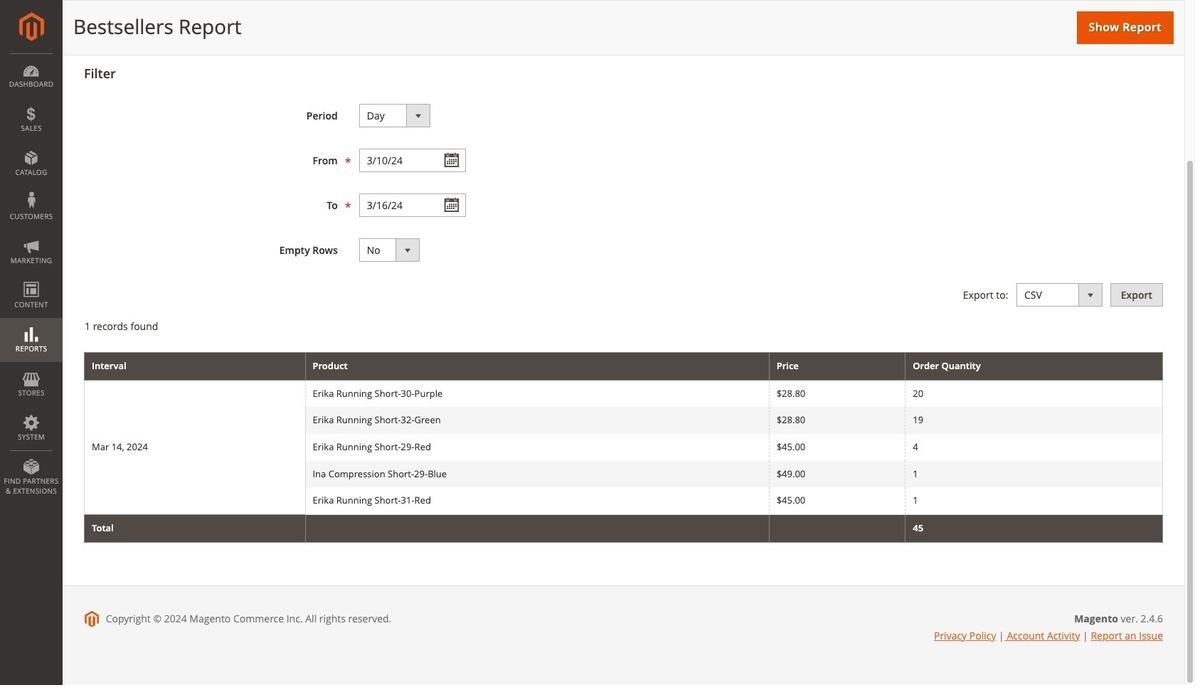 Task type: vqa. For each thing, say whether or not it's contained in the screenshot.
menu bar
yes



Task type: locate. For each thing, give the bounding box(es) containing it.
magento admin panel image
[[19, 12, 44, 41]]

menu bar
[[0, 53, 63, 503]]

None text field
[[359, 149, 466, 172], [359, 193, 466, 217], [359, 149, 466, 172], [359, 193, 466, 217]]



